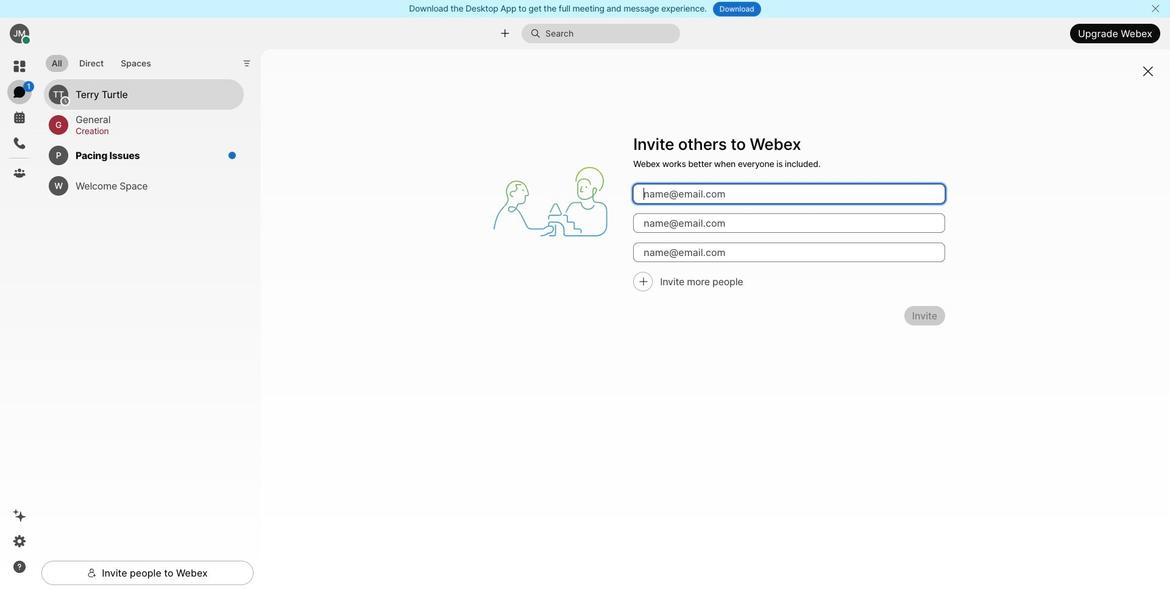 Task type: describe. For each thing, give the bounding box(es) containing it.
creation element
[[76, 124, 229, 138]]

2 name@email.com email field from the top
[[634, 214, 946, 233]]

welcome space list item
[[44, 170, 244, 201]]

1 name@email.com email field from the top
[[634, 184, 946, 204]]

invite others to webex image
[[482, 134, 619, 270]]

terry turtle list item
[[44, 79, 244, 110]]

pacing issues, new messages list item
[[44, 140, 244, 170]]

webex tab list
[[7, 54, 34, 185]]

3 name@email.com email field from the top
[[634, 243, 946, 262]]



Task type: vqa. For each thing, say whether or not it's contained in the screenshot.
1st name@email.com Email Field from the top of the page
yes



Task type: locate. For each thing, give the bounding box(es) containing it.
navigation
[[0, 49, 39, 590]]

1 vertical spatial name@email.com email field
[[634, 214, 946, 233]]

0 vertical spatial name@email.com email field
[[634, 184, 946, 204]]

new messages image
[[228, 151, 237, 160]]

cancel_16 image
[[1151, 4, 1161, 13]]

name@email.com email field
[[634, 184, 946, 204], [634, 214, 946, 233], [634, 243, 946, 262]]

2 vertical spatial name@email.com email field
[[634, 243, 946, 262]]

tab list
[[43, 48, 160, 76]]

general list item
[[44, 110, 244, 140]]



